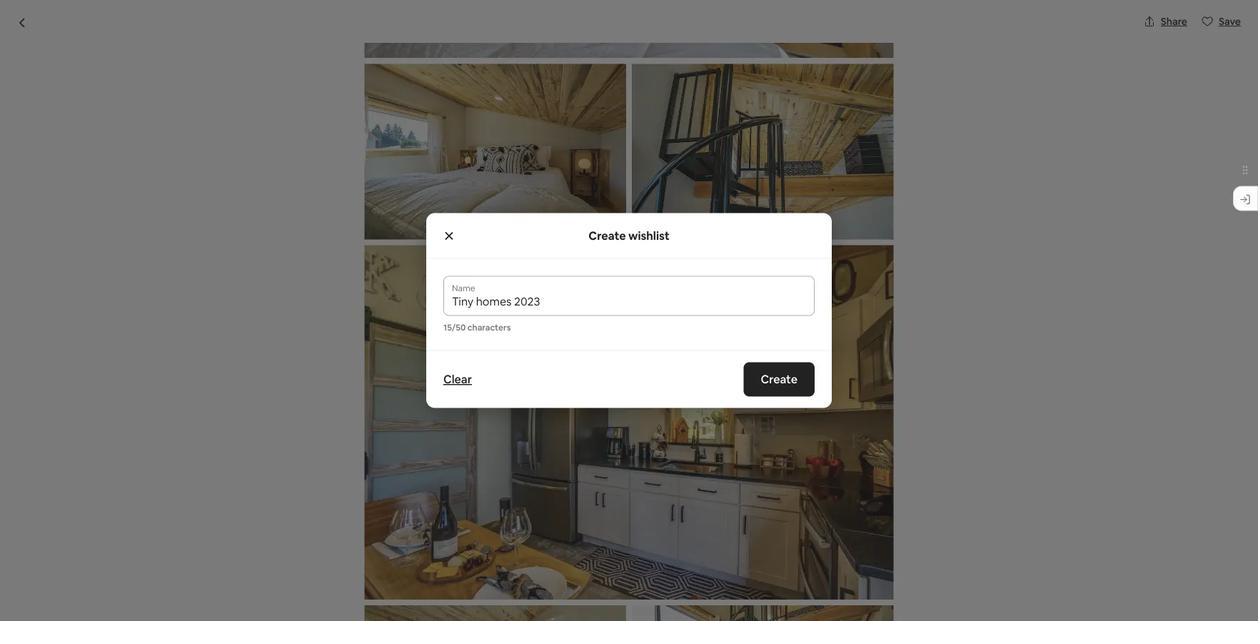 Task type: describe. For each thing, give the bounding box(es) containing it.
1
[[395, 510, 400, 524]]

share button
[[1138, 9, 1194, 34]]

none text field inside name this wishlist dialog
[[452, 295, 806, 309]]

states
[[491, 104, 521, 116]]

15/50
[[444, 322, 466, 333]]

with
[[350, 584, 370, 597]]

create button
[[744, 362, 815, 397]]

that's
[[390, 584, 416, 597]]

clear button
[[436, 365, 479, 394]]

wishlist
[[629, 228, 670, 243]]

hot
[[585, 73, 618, 97]]

beds
[[361, 510, 387, 524]]

wifi
[[372, 584, 388, 597]]

area
[[328, 584, 348, 597]]

hidden
[[285, 73, 348, 97]]

tub
[[622, 73, 655, 97]]

wow hidden meadows retreat - private hot tub yacolt, washington, united states
[[229, 73, 655, 116]]

common
[[284, 584, 325, 597]]

name this wishlist dialog
[[426, 213, 832, 408]]

dedicated workspace a common area with wifi that's well-suited for working.
[[275, 566, 526, 597]]

guesthouse
[[276, 485, 363, 505]]

wow
[[229, 73, 281, 97]]

well-
[[418, 584, 440, 597]]

yacolt,
[[361, 104, 394, 116]]

dialog containing share
[[0, 0, 1259, 621]]

by kim
[[422, 485, 472, 505]]

night
[[820, 508, 848, 522]]

private
[[520, 73, 581, 97]]

create wishlist
[[589, 228, 670, 243]]

create for create wishlist
[[589, 228, 626, 243]]

dedicated
[[275, 566, 331, 581]]

·
[[390, 510, 393, 524]]

Start your search search field
[[522, 11, 736, 46]]

washington,
[[396, 104, 455, 116]]

for
[[471, 584, 484, 597]]

entire guesthouse hosted by kim 2 beds · 1 bath
[[229, 485, 472, 524]]

entire
[[229, 485, 273, 505]]

wow hidden meadows retreat - private hot tub image 1 image
[[229, 136, 629, 463]]



Task type: locate. For each thing, give the bounding box(es) containing it.
listing image 13 image
[[365, 245, 894, 600], [365, 245, 894, 600]]

listing image 11 image
[[365, 64, 626, 240], [365, 64, 626, 240]]

None text field
[[452, 295, 806, 309]]

listing image 10 image
[[365, 0, 894, 58], [365, 0, 894, 58]]

$250 night
[[780, 504, 848, 524]]

meadows
[[352, 73, 436, 97]]

bath
[[402, 510, 427, 524]]

create inside button
[[761, 372, 798, 387]]

yacolt, washington, united states button
[[361, 101, 521, 119]]

working.
[[486, 584, 526, 597]]

wow hidden meadows retreat - private hot tub image 3 image
[[635, 305, 829, 463]]

12/1/2023
[[789, 559, 834, 572]]

12/1/2023 button
[[780, 540, 1011, 580]]

listing image 14 image
[[365, 606, 626, 621], [365, 606, 626, 621]]

create
[[589, 228, 626, 243], [761, 372, 798, 387]]

united
[[457, 104, 489, 116]]

15/50 characters
[[444, 322, 511, 333]]

workspace
[[334, 566, 393, 581]]

large hot tub for the enjoyment of our guests during your stay. image
[[635, 136, 829, 299]]

retreat
[[440, 73, 505, 97]]

listing image 15 image
[[632, 606, 894, 621], [632, 606, 894, 621]]

2
[[352, 510, 359, 524]]

$250
[[780, 504, 817, 524]]

hosted
[[366, 485, 418, 505]]

kim is a superhost. learn more about kim. image
[[656, 486, 696, 526], [656, 486, 696, 526]]

a
[[275, 584, 282, 597]]

save
[[1219, 15, 1241, 28]]

1 vertical spatial create
[[761, 372, 798, 387]]

share
[[1161, 15, 1188, 28]]

0 horizontal spatial create
[[589, 228, 626, 243]]

-
[[509, 73, 516, 97]]

wow hidden meadows retreat - private hot tub image 4 image
[[835, 136, 1029, 299]]

0 vertical spatial create
[[589, 228, 626, 243]]

suited
[[440, 584, 469, 597]]

save button
[[1196, 9, 1247, 34]]

clear
[[444, 372, 472, 387]]

wow hidden meadows retreat - private hot tub image 5 image
[[835, 305, 1029, 463]]

characters
[[468, 322, 511, 333]]

dialog
[[0, 0, 1259, 621]]

1 horizontal spatial create
[[761, 372, 798, 387]]

create for create
[[761, 372, 798, 387]]

listing image 12 image
[[632, 64, 894, 240], [632, 64, 894, 240]]



Task type: vqa. For each thing, say whether or not it's contained in the screenshot.
guests in the Tiny home hosted by Claudio 2 guests · 1 bedroom · 1 bed · 1 bath
no



